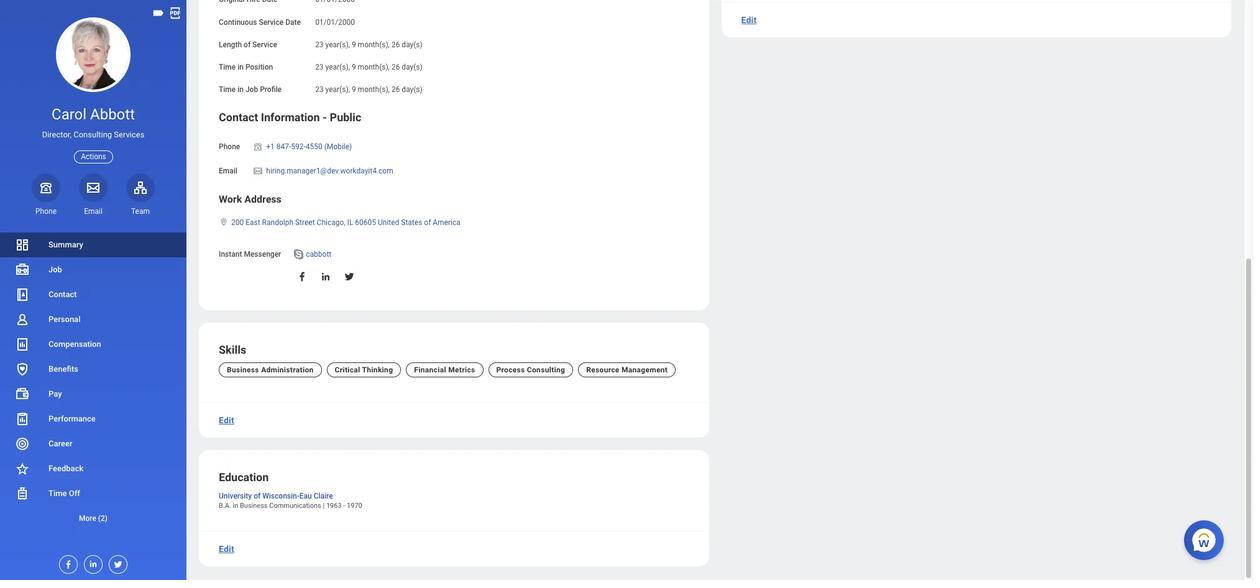 Task type: vqa. For each thing, say whether or not it's contained in the screenshot.
+1 847-592-4550 (Mobile) link
yes



Task type: describe. For each thing, give the bounding box(es) containing it.
performance
[[49, 414, 96, 424]]

+1 847-592-4550 (mobile) link
[[266, 140, 352, 151]]

phone inside popup button
[[35, 207, 57, 216]]

skills
[[219, 343, 246, 356]]

year(s), for time in position
[[326, 63, 350, 71]]

business inside button
[[227, 366, 259, 375]]

profile
[[260, 85, 282, 94]]

of for university of wisconsin-eau claire
[[254, 492, 261, 501]]

contact link
[[0, 282, 187, 307]]

(mobile)
[[325, 142, 352, 151]]

career image
[[15, 437, 30, 452]]

linkedin image
[[320, 271, 332, 282]]

email carol abbott element
[[79, 206, 108, 216]]

feedback link
[[0, 457, 187, 481]]

phone image
[[253, 142, 264, 152]]

0 vertical spatial edit
[[742, 15, 757, 25]]

job link
[[0, 257, 187, 282]]

phone carol abbott element
[[32, 206, 60, 216]]

information
[[261, 111, 320, 124]]

tag image
[[152, 6, 165, 20]]

contact for contact
[[49, 290, 77, 299]]

work
[[219, 193, 242, 205]]

consulting for director,
[[74, 130, 112, 139]]

time off
[[49, 489, 80, 498]]

job inside list
[[49, 265, 62, 274]]

benefits link
[[0, 357, 187, 382]]

1 horizontal spatial job
[[246, 85, 258, 94]]

continuous service date element
[[315, 10, 355, 27]]

workday assistant region
[[1185, 516, 1230, 560]]

process consulting button
[[489, 363, 574, 378]]

claire
[[314, 492, 333, 501]]

performance link
[[0, 407, 187, 432]]

financial
[[414, 366, 447, 375]]

month(s), for time in job profile
[[358, 85, 390, 94]]

9 for time in job profile
[[352, 85, 356, 94]]

team
[[131, 207, 150, 216]]

east
[[246, 218, 260, 227]]

actions
[[81, 152, 106, 161]]

mail image
[[86, 180, 101, 195]]

847-
[[277, 142, 291, 151]]

day(s) for time in job profile
[[402, 85, 423, 94]]

of inside contact information - public group
[[424, 218, 431, 227]]

+1 847-592-4550 (mobile)
[[266, 142, 352, 151]]

day(s) for time in position
[[402, 63, 423, 71]]

career
[[49, 439, 72, 448]]

0 vertical spatial facebook image
[[297, 271, 308, 282]]

+1
[[266, 142, 275, 151]]

0 vertical spatial service
[[259, 18, 284, 26]]

year(s), for length of service
[[326, 40, 350, 49]]

compensation
[[49, 340, 101, 349]]

length
[[219, 40, 242, 49]]

pay link
[[0, 382, 187, 407]]

states
[[401, 218, 423, 227]]

60605
[[355, 218, 376, 227]]

23 for time in job profile
[[315, 85, 324, 94]]

4550
[[306, 142, 323, 151]]

(2)
[[98, 514, 108, 523]]

university
[[219, 492, 252, 501]]

carol abbott
[[52, 106, 135, 123]]

process consulting
[[497, 366, 566, 375]]

23 year(s), 9 month(s), 26 day(s) for time in position
[[315, 63, 423, 71]]

thinking
[[362, 366, 393, 375]]

in for job
[[238, 85, 244, 94]]

edit for education
[[219, 544, 235, 554]]

9 for time in position
[[352, 63, 356, 71]]

view team image
[[133, 180, 148, 195]]

university of wisconsin-eau claire link
[[219, 490, 333, 501]]

continuous service date
[[219, 18, 301, 26]]

23 year(s), 9 month(s), 26 day(s) for time in job profile
[[315, 85, 423, 94]]

1963
[[326, 502, 342, 510]]

contact information - public
[[219, 111, 362, 124]]

day(s) for length of service
[[402, 40, 423, 49]]

off
[[69, 489, 80, 498]]

resource
[[587, 366, 620, 375]]

instant
[[219, 250, 242, 259]]

services
[[114, 130, 145, 139]]

26 for time in position
[[392, 63, 400, 71]]

management
[[622, 366, 668, 375]]

1 horizontal spatial -
[[344, 502, 345, 510]]

compensation image
[[15, 337, 30, 352]]

phone inside contact information - public group
[[219, 142, 240, 151]]

contact image
[[15, 287, 30, 302]]

education
[[219, 471, 269, 484]]

|
[[323, 502, 325, 510]]

job image
[[15, 262, 30, 277]]

1 vertical spatial business
[[240, 502, 268, 510]]

time in job profile element
[[315, 78, 423, 94]]

b.a.
[[219, 502, 231, 510]]

wisconsin-
[[263, 492, 300, 501]]

summary
[[49, 240, 83, 249]]

1 vertical spatial service
[[253, 40, 277, 49]]

more (2) button
[[0, 511, 187, 526]]

time in job profile
[[219, 85, 282, 94]]

compensation link
[[0, 332, 187, 357]]

director,
[[42, 130, 72, 139]]

linkedin image
[[85, 556, 98, 569]]

critical thinking button
[[327, 363, 401, 378]]



Task type: locate. For each thing, give the bounding box(es) containing it.
more
[[79, 514, 96, 523]]

service
[[259, 18, 284, 26], [253, 40, 277, 49]]

street
[[295, 218, 315, 227]]

1970
[[347, 502, 362, 510]]

abbott
[[90, 106, 135, 123]]

twitter image
[[344, 271, 355, 282]]

critical
[[335, 366, 361, 375]]

facebook image left linkedin icon
[[60, 556, 73, 570]]

administration
[[261, 366, 314, 375]]

job left the profile in the left top of the page
[[246, 85, 258, 94]]

year(s), inside length of service element
[[326, 40, 350, 49]]

year(s), up "time in job profile" 'element' in the left top of the page
[[326, 63, 350, 71]]

year(s), inside time in position element
[[326, 63, 350, 71]]

1 vertical spatial time
[[219, 85, 236, 94]]

time for time off
[[49, 489, 67, 498]]

3 month(s), from the top
[[358, 85, 390, 94]]

chicago,
[[317, 218, 346, 227]]

hiring.manager1@dev.workdayit4.com
[[266, 167, 394, 175]]

time inside navigation pane region
[[49, 489, 67, 498]]

benefits
[[49, 364, 78, 374]]

contact up personal on the left bottom
[[49, 290, 77, 299]]

2 vertical spatial edit button
[[214, 537, 239, 561]]

team link
[[126, 173, 155, 216]]

1 horizontal spatial consulting
[[527, 366, 566, 375]]

0 vertical spatial 23
[[315, 40, 324, 49]]

1 vertical spatial in
[[238, 85, 244, 94]]

26 inside "time in job profile" 'element'
[[392, 85, 400, 94]]

1 horizontal spatial of
[[254, 492, 261, 501]]

2 horizontal spatial of
[[424, 218, 431, 227]]

month(s), inside length of service element
[[358, 40, 390, 49]]

26 inside time in position element
[[392, 63, 400, 71]]

2 26 from the top
[[392, 63, 400, 71]]

consulting inside button
[[527, 366, 566, 375]]

hiring.manager1@dev.workdayit4.com link
[[266, 164, 394, 175]]

9 inside time in position element
[[352, 63, 356, 71]]

phone down phone icon
[[35, 207, 57, 216]]

1 vertical spatial year(s),
[[326, 63, 350, 71]]

3 23 from the top
[[315, 85, 324, 94]]

month(s), for time in position
[[358, 63, 390, 71]]

1 vertical spatial day(s)
[[402, 63, 423, 71]]

0 vertical spatial in
[[238, 63, 244, 71]]

day(s) down time in position element
[[402, 85, 423, 94]]

0 vertical spatial year(s),
[[326, 40, 350, 49]]

23 year(s), 9 month(s), 26 day(s) up time in position element
[[315, 40, 423, 49]]

personal link
[[0, 307, 187, 332]]

more (2) button
[[0, 506, 187, 531]]

personal image
[[15, 312, 30, 327]]

9 inside "time in job profile" 'element'
[[352, 85, 356, 94]]

0 vertical spatial 26
[[392, 40, 400, 49]]

feedback image
[[15, 461, 30, 476]]

1 vertical spatial phone
[[35, 207, 57, 216]]

of right university
[[254, 492, 261, 501]]

in down university
[[233, 502, 238, 510]]

eau
[[300, 492, 312, 501]]

month(s), down time in position element
[[358, 85, 390, 94]]

year(s),
[[326, 40, 350, 49], [326, 63, 350, 71], [326, 85, 350, 94]]

26 for time in job profile
[[392, 85, 400, 94]]

1 vertical spatial edit
[[219, 416, 235, 426]]

1 vertical spatial job
[[49, 265, 62, 274]]

26 for length of service
[[392, 40, 400, 49]]

23 year(s), 9 month(s), 26 day(s) for length of service
[[315, 40, 423, 49]]

0 vertical spatial time
[[219, 63, 236, 71]]

actions button
[[74, 150, 113, 163]]

23 for time in position
[[315, 63, 324, 71]]

23 year(s), 9 month(s), 26 day(s)
[[315, 40, 423, 49], [315, 63, 423, 71], [315, 85, 423, 94]]

9 up "time in job profile" 'element' in the left top of the page
[[352, 63, 356, 71]]

email inside popup button
[[84, 207, 103, 216]]

2 vertical spatial 26
[[392, 85, 400, 94]]

month(s), up time in position element
[[358, 40, 390, 49]]

2 vertical spatial edit
[[219, 544, 235, 554]]

in for business
[[233, 502, 238, 510]]

- inside group
[[323, 111, 327, 124]]

month(s),
[[358, 40, 390, 49], [358, 63, 390, 71], [358, 85, 390, 94]]

phone button
[[32, 173, 60, 216]]

0 horizontal spatial consulting
[[74, 130, 112, 139]]

career link
[[0, 432, 187, 457]]

9 inside length of service element
[[352, 40, 356, 49]]

0 vertical spatial phone
[[219, 142, 240, 151]]

skype image
[[293, 248, 305, 261]]

26 inside length of service element
[[392, 40, 400, 49]]

position
[[246, 63, 273, 71]]

summary link
[[0, 233, 187, 257]]

public
[[330, 111, 362, 124]]

consulting for process
[[527, 366, 566, 375]]

23 for length of service
[[315, 40, 324, 49]]

day(s) up time in position element
[[402, 40, 423, 49]]

26 down time in position element
[[392, 85, 400, 94]]

26
[[392, 40, 400, 49], [392, 63, 400, 71], [392, 85, 400, 94]]

2 month(s), from the top
[[358, 63, 390, 71]]

of right length
[[244, 40, 251, 49]]

in left position
[[238, 63, 244, 71]]

mail image
[[253, 166, 264, 176]]

23
[[315, 40, 324, 49], [315, 63, 324, 71], [315, 85, 324, 94]]

2 vertical spatial 9
[[352, 85, 356, 94]]

summary image
[[15, 238, 30, 253]]

business administration
[[227, 366, 314, 375]]

edit button for education
[[214, 537, 239, 561]]

1 day(s) from the top
[[402, 40, 423, 49]]

month(s), inside time in position element
[[358, 63, 390, 71]]

year(s), down 01/01/2000
[[326, 40, 350, 49]]

2 23 from the top
[[315, 63, 324, 71]]

university of wisconsin-eau claire
[[219, 492, 333, 501]]

phone image
[[37, 180, 55, 195]]

9 for length of service
[[352, 40, 356, 49]]

0 vertical spatial -
[[323, 111, 327, 124]]

0 vertical spatial contact
[[219, 111, 258, 124]]

length of service element
[[315, 33, 423, 50]]

0 vertical spatial month(s),
[[358, 40, 390, 49]]

day(s) inside "time in job profile" 'element'
[[402, 85, 423, 94]]

time left off
[[49, 489, 67, 498]]

200 east randolph street chicago, il 60605 united states of america
[[231, 218, 461, 227]]

23 year(s), 9 month(s), 26 day(s) down time in position element
[[315, 85, 423, 94]]

1 vertical spatial -
[[344, 502, 345, 510]]

business
[[227, 366, 259, 375], [240, 502, 268, 510]]

time off link
[[0, 481, 187, 506]]

randolph
[[262, 218, 294, 227]]

year(s), inside "time in job profile" 'element'
[[326, 85, 350, 94]]

continuous
[[219, 18, 257, 26]]

1 vertical spatial 23 year(s), 9 month(s), 26 day(s)
[[315, 63, 423, 71]]

3 day(s) from the top
[[402, 85, 423, 94]]

1 horizontal spatial contact
[[219, 111, 258, 124]]

0 horizontal spatial phone
[[35, 207, 57, 216]]

time down time in position
[[219, 85, 236, 94]]

contact inside group
[[219, 111, 258, 124]]

0 vertical spatial job
[[246, 85, 258, 94]]

edit
[[742, 15, 757, 25], [219, 416, 235, 426], [219, 544, 235, 554]]

2 vertical spatial 23
[[315, 85, 324, 94]]

carol
[[52, 106, 87, 123]]

1 9 from the top
[[352, 40, 356, 49]]

date
[[286, 18, 301, 26]]

1 26 from the top
[[392, 40, 400, 49]]

0 horizontal spatial email
[[84, 207, 103, 216]]

0 vertical spatial consulting
[[74, 130, 112, 139]]

9 up the public
[[352, 85, 356, 94]]

1 year(s), from the top
[[326, 40, 350, 49]]

1 vertical spatial consulting
[[527, 366, 566, 375]]

0 vertical spatial email
[[219, 167, 238, 175]]

email
[[219, 167, 238, 175], [84, 207, 103, 216]]

critical thinking
[[335, 366, 393, 375]]

01/01/2000
[[315, 18, 355, 26]]

email button
[[79, 173, 108, 216]]

of right states
[[424, 218, 431, 227]]

2 vertical spatial month(s),
[[358, 85, 390, 94]]

2 vertical spatial day(s)
[[402, 85, 423, 94]]

1 vertical spatial of
[[424, 218, 431, 227]]

in down time in position
[[238, 85, 244, 94]]

united
[[378, 218, 400, 227]]

23 inside length of service element
[[315, 40, 324, 49]]

time for time in job profile
[[219, 85, 236, 94]]

contact
[[219, 111, 258, 124], [49, 290, 77, 299]]

23 year(s), 9 month(s), 26 day(s) up "time in job profile" 'element' in the left top of the page
[[315, 63, 423, 71]]

2 23 year(s), 9 month(s), 26 day(s) from the top
[[315, 63, 423, 71]]

1 horizontal spatial facebook image
[[297, 271, 308, 282]]

0 horizontal spatial of
[[244, 40, 251, 49]]

month(s), for length of service
[[358, 40, 390, 49]]

financial metrics button
[[406, 363, 484, 378]]

of for length of service
[[244, 40, 251, 49]]

view printable version (pdf) image
[[169, 6, 182, 20]]

benefits image
[[15, 362, 30, 377]]

edit button
[[737, 7, 762, 32], [214, 408, 239, 433], [214, 537, 239, 561]]

0 vertical spatial edit button
[[737, 7, 762, 32]]

time in position
[[219, 63, 273, 71]]

service down continuous service date
[[253, 40, 277, 49]]

2 vertical spatial 23 year(s), 9 month(s), 26 day(s)
[[315, 85, 423, 94]]

personal
[[49, 315, 81, 324]]

time for time in position
[[219, 63, 236, 71]]

list
[[0, 233, 187, 531]]

day(s) up "time in job profile" 'element' in the left top of the page
[[402, 63, 423, 71]]

2 vertical spatial of
[[254, 492, 261, 501]]

month(s), up "time in job profile" 'element' in the left top of the page
[[358, 63, 390, 71]]

1 month(s), from the top
[[358, 40, 390, 49]]

1 vertical spatial 26
[[392, 63, 400, 71]]

work address
[[219, 193, 282, 205]]

twitter image
[[109, 556, 123, 570]]

in for position
[[238, 63, 244, 71]]

day(s)
[[402, 40, 423, 49], [402, 63, 423, 71], [402, 85, 423, 94]]

address
[[245, 193, 282, 205]]

2 year(s), from the top
[[326, 63, 350, 71]]

b.a. in business communications   |   1963 - 1970
[[219, 502, 362, 510]]

consulting inside navigation pane region
[[74, 130, 112, 139]]

0 horizontal spatial facebook image
[[60, 556, 73, 570]]

time off image
[[15, 486, 30, 501]]

2 vertical spatial year(s),
[[326, 85, 350, 94]]

business administration button
[[219, 363, 322, 378]]

more (2)
[[79, 514, 108, 523]]

2 vertical spatial time
[[49, 489, 67, 498]]

original hire date element
[[315, 0, 355, 5]]

592-
[[291, 142, 306, 151]]

1 vertical spatial month(s),
[[358, 63, 390, 71]]

contact inside navigation pane region
[[49, 290, 77, 299]]

contact down the time in job profile
[[219, 111, 258, 124]]

pay image
[[15, 387, 30, 402]]

phone left phone image
[[219, 142, 240, 151]]

director, consulting services
[[42, 130, 145, 139]]

3 26 from the top
[[392, 85, 400, 94]]

2 day(s) from the top
[[402, 63, 423, 71]]

day(s) inside length of service element
[[402, 40, 423, 49]]

edit button for skills
[[214, 408, 239, 433]]

1 horizontal spatial phone
[[219, 142, 240, 151]]

1 23 from the top
[[315, 40, 324, 49]]

consulting down carol abbott on the left top of the page
[[74, 130, 112, 139]]

resource management button
[[579, 363, 676, 378]]

1 vertical spatial contact
[[49, 290, 77, 299]]

email up work
[[219, 167, 238, 175]]

- left 1970 on the left of the page
[[344, 502, 345, 510]]

23 inside "time in job profile" 'element'
[[315, 85, 324, 94]]

3 9 from the top
[[352, 85, 356, 94]]

3 year(s), from the top
[[326, 85, 350, 94]]

email inside contact information - public group
[[219, 167, 238, 175]]

job
[[246, 85, 258, 94], [49, 265, 62, 274]]

list containing summary
[[0, 233, 187, 531]]

26 up time in position element
[[392, 40, 400, 49]]

of
[[244, 40, 251, 49], [424, 218, 431, 227], [254, 492, 261, 501]]

0 vertical spatial business
[[227, 366, 259, 375]]

america
[[433, 218, 461, 227]]

day(s) inside time in position element
[[402, 63, 423, 71]]

feedback
[[49, 464, 83, 473]]

0 vertical spatial 9
[[352, 40, 356, 49]]

200
[[231, 218, 244, 227]]

- left the public
[[323, 111, 327, 124]]

cabbott link
[[306, 248, 332, 259]]

1 vertical spatial 9
[[352, 63, 356, 71]]

1 23 year(s), 9 month(s), 26 day(s) from the top
[[315, 40, 423, 49]]

month(s), inside "time in job profile" 'element'
[[358, 85, 390, 94]]

2 vertical spatial in
[[233, 502, 238, 510]]

team carol abbott element
[[126, 206, 155, 216]]

0 horizontal spatial contact
[[49, 290, 77, 299]]

0 vertical spatial 23 year(s), 9 month(s), 26 day(s)
[[315, 40, 423, 49]]

il
[[347, 218, 353, 227]]

consulting right process
[[527, 366, 566, 375]]

performance image
[[15, 412, 30, 427]]

contact information - public group
[[219, 110, 689, 291]]

communications
[[269, 502, 321, 510]]

0 horizontal spatial job
[[49, 265, 62, 274]]

0 vertical spatial of
[[244, 40, 251, 49]]

year(s), up the public
[[326, 85, 350, 94]]

0 vertical spatial day(s)
[[402, 40, 423, 49]]

financial metrics
[[414, 366, 475, 375]]

facebook image
[[297, 271, 308, 282], [60, 556, 73, 570]]

1 vertical spatial email
[[84, 207, 103, 216]]

email down mail icon
[[84, 207, 103, 216]]

phone
[[219, 142, 240, 151], [35, 207, 57, 216]]

1 vertical spatial 23
[[315, 63, 324, 71]]

contact for contact information - public
[[219, 111, 258, 124]]

edit for skills
[[219, 416, 235, 426]]

0 horizontal spatial -
[[323, 111, 327, 124]]

time in position element
[[315, 55, 423, 72]]

process
[[497, 366, 525, 375]]

cabbott
[[306, 250, 332, 259]]

-
[[323, 111, 327, 124], [344, 502, 345, 510]]

contact information - public button
[[219, 111, 362, 124]]

26 up "time in job profile" 'element' in the left top of the page
[[392, 63, 400, 71]]

length of service
[[219, 40, 277, 49]]

9
[[352, 40, 356, 49], [352, 63, 356, 71], [352, 85, 356, 94]]

pay
[[49, 389, 62, 399]]

job down summary
[[49, 265, 62, 274]]

1 horizontal spatial email
[[219, 167, 238, 175]]

business down skills
[[227, 366, 259, 375]]

service left date
[[259, 18, 284, 26]]

9 up time in position element
[[352, 40, 356, 49]]

time down length
[[219, 63, 236, 71]]

location image
[[219, 218, 229, 226]]

business down university
[[240, 502, 268, 510]]

metrics
[[449, 366, 475, 375]]

1 vertical spatial edit button
[[214, 408, 239, 433]]

facebook image down skype icon
[[297, 271, 308, 282]]

year(s), for time in job profile
[[326, 85, 350, 94]]

2 9 from the top
[[352, 63, 356, 71]]

instant messenger
[[219, 250, 281, 259]]

23 inside time in position element
[[315, 63, 324, 71]]

1 vertical spatial facebook image
[[60, 556, 73, 570]]

3 23 year(s), 9 month(s), 26 day(s) from the top
[[315, 85, 423, 94]]

navigation pane region
[[0, 0, 187, 580]]



